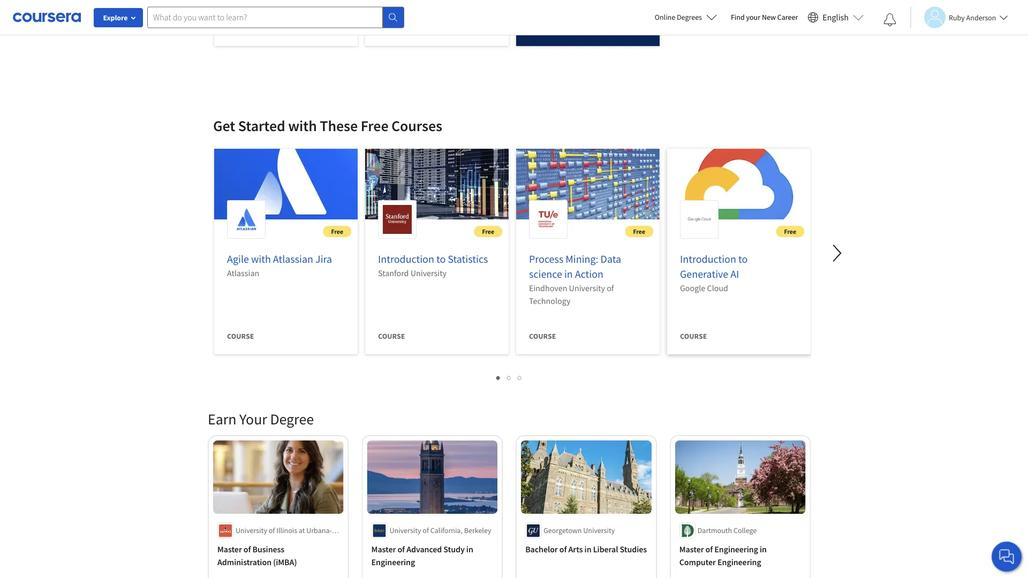 Task type: locate. For each thing, give the bounding box(es) containing it.
atlassian
[[273, 253, 314, 266], [227, 268, 259, 279]]

university of illinois at urbana- champaign
[[236, 526, 332, 547]]

0 horizontal spatial master
[[218, 544, 242, 555]]

anderson
[[967, 13, 997, 22]]

arts
[[569, 544, 583, 555]]

to
[[437, 253, 446, 266], [739, 253, 748, 266]]

georgetown
[[544, 526, 582, 536]]

with right agile
[[251, 253, 271, 266]]

urbana-
[[307, 526, 332, 536]]

introduction
[[378, 253, 435, 266], [681, 253, 737, 266]]

english
[[823, 12, 849, 23]]

english button
[[804, 0, 869, 35]]

study
[[444, 544, 465, 555]]

engineering for in
[[372, 557, 415, 568]]

of for master of engineering in computer engineering
[[706, 544, 713, 555]]

university up advanced
[[390, 526, 422, 536]]

university up champaign
[[236, 526, 267, 536]]

of left illinois on the left bottom
[[269, 526, 275, 536]]

master left advanced
[[372, 544, 396, 555]]

engineering
[[715, 544, 759, 555], [372, 557, 415, 568], [718, 557, 762, 568]]

statistics
[[448, 253, 488, 266]]

atlassian left jira
[[273, 253, 314, 266]]

to for statistics
[[437, 253, 446, 266]]

generative
[[681, 268, 729, 281]]

master of business administration (imba) link
[[218, 543, 340, 569]]

2 introduction from the left
[[681, 253, 737, 266]]

None search field
[[147, 7, 405, 28]]

university down introduction to statistics "link"
[[411, 268, 447, 279]]

free for process mining: data science in action
[[634, 227, 646, 236]]

2 master from the left
[[372, 544, 396, 555]]

atlassian down agile
[[227, 268, 259, 279]]

master inside master of advanced study in engineering
[[372, 544, 396, 555]]

master
[[218, 544, 242, 555], [372, 544, 396, 555], [680, 544, 704, 555]]

1 vertical spatial with
[[251, 253, 271, 266]]

administration
[[218, 557, 272, 568]]

introduction up generative
[[681, 253, 737, 266]]

of inside bachelor of arts in liberal studies link
[[560, 544, 567, 555]]

process
[[529, 253, 564, 266]]

0 vertical spatial atlassian
[[273, 253, 314, 266]]

3 master from the left
[[680, 544, 704, 555]]

degrees
[[677, 12, 703, 22]]

1 horizontal spatial introduction
[[681, 253, 737, 266]]

0 horizontal spatial introduction
[[378, 253, 435, 266]]

2 button
[[504, 371, 515, 384]]

1 to from the left
[[437, 253, 446, 266]]

of inside process mining: data science in action eindhoven university of technology
[[607, 283, 614, 294]]

bachelor
[[526, 544, 558, 555]]

to inside introduction to statistics stanford university
[[437, 253, 446, 266]]

introduction to statistics stanford university
[[378, 253, 488, 279]]

1 horizontal spatial course link
[[365, 0, 509, 55]]

these
[[320, 117, 358, 135]]

ruby anderson
[[950, 13, 997, 22]]

courses
[[392, 117, 443, 135]]

list inside 'get started with these free courses carousel' "element"
[[208, 371, 812, 384]]

1 horizontal spatial with
[[288, 117, 317, 135]]

computer
[[680, 557, 716, 568]]

2 horizontal spatial master
[[680, 544, 704, 555]]

engineering inside master of advanced study in engineering
[[372, 557, 415, 568]]

of down data
[[607, 283, 614, 294]]

to for generative
[[739, 253, 748, 266]]

dartmouth college
[[698, 526, 757, 536]]

0 horizontal spatial to
[[437, 253, 446, 266]]

master inside master of business administration (imba)
[[218, 544, 242, 555]]

What do you want to learn? text field
[[147, 7, 383, 28]]

in
[[565, 268, 573, 281], [467, 544, 474, 555], [585, 544, 592, 555], [760, 544, 767, 555]]

introduction up stanford
[[378, 253, 435, 266]]

university down action
[[569, 283, 606, 294]]

course link
[[214, 0, 358, 55], [365, 0, 509, 55]]

with
[[288, 117, 317, 135], [251, 253, 271, 266]]

introduction inside introduction to generative ai google cloud
[[681, 253, 737, 266]]

(imba)
[[273, 557, 297, 568]]

college
[[734, 526, 757, 536]]

0 horizontal spatial with
[[251, 253, 271, 266]]

cloud
[[708, 283, 729, 294]]

process mining: data science in action link
[[529, 253, 622, 281]]

2 to from the left
[[739, 253, 748, 266]]

with left these
[[288, 117, 317, 135]]

of inside university of illinois at urbana- champaign
[[269, 526, 275, 536]]

of for master of advanced study in engineering
[[398, 544, 405, 555]]

online degrees button
[[647, 5, 726, 29]]

to up "ai"
[[739, 253, 748, 266]]

course for introduction to generative ai
[[681, 332, 708, 341]]

1 introduction from the left
[[378, 253, 435, 266]]

of
[[607, 283, 614, 294], [269, 526, 275, 536], [423, 526, 429, 536], [244, 544, 251, 555], [398, 544, 405, 555], [560, 544, 567, 555], [706, 544, 713, 555]]

master up administration
[[218, 544, 242, 555]]

1
[[497, 372, 501, 383]]

of for bachelor of arts in liberal studies
[[560, 544, 567, 555]]

advanced
[[407, 544, 442, 555]]

of for master of business administration (imba)
[[244, 544, 251, 555]]

ai
[[731, 268, 740, 281]]

engineering for computer
[[718, 557, 762, 568]]

dartmouth
[[698, 526, 733, 536]]

studies
[[620, 544, 647, 555]]

university
[[411, 268, 447, 279], [569, 283, 606, 294], [236, 526, 267, 536], [390, 526, 422, 536], [584, 526, 615, 536]]

3
[[518, 372, 523, 383]]

course for agile with atlassian jira
[[227, 332, 254, 341]]

2
[[508, 372, 512, 383]]

master for master of business administration (imba)
[[218, 544, 242, 555]]

0 horizontal spatial atlassian
[[227, 268, 259, 279]]

agile with atlassian jira link
[[227, 253, 332, 266]]

1 button
[[494, 371, 504, 384]]

master up the computer
[[680, 544, 704, 555]]

get started with these free courses
[[213, 117, 443, 135]]

mining:
[[566, 253, 599, 266]]

with inside agile with atlassian jira atlassian
[[251, 253, 271, 266]]

of inside master of engineering in computer engineering
[[706, 544, 713, 555]]

of up the computer
[[706, 544, 713, 555]]

course
[[227, 23, 254, 33], [378, 23, 405, 33], [227, 332, 254, 341], [378, 332, 405, 341], [529, 332, 556, 341], [681, 332, 708, 341]]

california,
[[431, 526, 463, 536]]

list
[[208, 371, 812, 384]]

data
[[601, 253, 622, 266]]

1 horizontal spatial to
[[739, 253, 748, 266]]

at
[[299, 526, 305, 536]]

liberal
[[594, 544, 619, 555]]

earn
[[208, 410, 237, 429]]

your
[[747, 12, 761, 22]]

your
[[240, 410, 267, 429]]

university inside introduction to statistics stanford university
[[411, 268, 447, 279]]

to inside introduction to generative ai google cloud
[[739, 253, 748, 266]]

to left statistics
[[437, 253, 446, 266]]

0 horizontal spatial course link
[[214, 0, 358, 55]]

list containing 1
[[208, 371, 812, 384]]

of left arts
[[560, 544, 567, 555]]

university of california, berkeley
[[390, 526, 492, 536]]

new
[[763, 12, 777, 22]]

course for introduction to statistics
[[378, 332, 405, 341]]

of up administration
[[244, 544, 251, 555]]

introduction inside introduction to statistics stanford university
[[378, 253, 435, 266]]

of up advanced
[[423, 526, 429, 536]]

coursera image
[[13, 9, 81, 26]]

explore button
[[94, 8, 143, 27]]

stanford
[[378, 268, 409, 279]]

1 master from the left
[[218, 544, 242, 555]]

champaign
[[236, 537, 272, 547]]

of inside master of business administration (imba)
[[244, 544, 251, 555]]

1 horizontal spatial master
[[372, 544, 396, 555]]

master inside master of engineering in computer engineering
[[680, 544, 704, 555]]

of left advanced
[[398, 544, 405, 555]]

free
[[361, 117, 389, 135], [332, 227, 344, 236], [483, 227, 495, 236], [634, 227, 646, 236], [785, 227, 797, 236]]

master of engineering in computer engineering
[[680, 544, 767, 568]]

1 vertical spatial atlassian
[[227, 268, 259, 279]]

of inside master of advanced study in engineering
[[398, 544, 405, 555]]

agile with atlassian jira atlassian
[[227, 253, 332, 279]]



Task type: vqa. For each thing, say whether or not it's contained in the screenshot.


Task type: describe. For each thing, give the bounding box(es) containing it.
earn your degree
[[208, 410, 314, 429]]

process mining: data science in action eindhoven university of technology
[[529, 253, 622, 307]]

1 horizontal spatial atlassian
[[273, 253, 314, 266]]

technology
[[529, 296, 571, 307]]

1 course link from the left
[[214, 0, 358, 55]]

show notifications image
[[884, 13, 897, 26]]

introduction to generative ai google cloud
[[681, 253, 748, 294]]

bachelor of arts in liberal studies link
[[526, 543, 648, 556]]

master for master of engineering in computer engineering
[[680, 544, 704, 555]]

business
[[253, 544, 285, 555]]

illinois
[[277, 526, 297, 536]]

university inside process mining: data science in action eindhoven university of technology
[[569, 283, 606, 294]]

get
[[213, 117, 235, 135]]

in inside master of engineering in computer engineering
[[760, 544, 767, 555]]

earn your degree collection element
[[202, 393, 818, 579]]

introduction to generative ai link
[[681, 253, 748, 281]]

find your new career
[[731, 12, 799, 22]]

action
[[575, 268, 604, 281]]

in inside master of advanced study in engineering
[[467, 544, 474, 555]]

university inside university of illinois at urbana- champaign
[[236, 526, 267, 536]]

google
[[681, 283, 706, 294]]

free for introduction to statistics
[[483, 227, 495, 236]]

master for master of advanced study in engineering
[[372, 544, 396, 555]]

agile
[[227, 253, 249, 266]]

ruby anderson button
[[911, 7, 1009, 28]]

master of advanced study in engineering link
[[372, 543, 494, 569]]

find your new career link
[[726, 11, 804, 24]]

master of business administration (imba)
[[218, 544, 297, 568]]

course for process mining: data science in action
[[529, 332, 556, 341]]

free for agile with atlassian jira
[[332, 227, 344, 236]]

explore
[[103, 13, 128, 23]]

3 button
[[515, 371, 526, 384]]

online
[[655, 12, 676, 22]]

ruby
[[950, 13, 966, 22]]

get started with these free courses carousel element
[[208, 84, 1029, 393]]

bachelor of arts in liberal studies
[[526, 544, 647, 555]]

master of advanced study in engineering
[[372, 544, 474, 568]]

free for introduction to generative ai
[[785, 227, 797, 236]]

eindhoven
[[529, 283, 568, 294]]

0 vertical spatial with
[[288, 117, 317, 135]]

georgetown university
[[544, 526, 615, 536]]

jira
[[316, 253, 332, 266]]

berkeley
[[464, 526, 492, 536]]

online degrees
[[655, 12, 703, 22]]

career
[[778, 12, 799, 22]]

next slide image
[[825, 241, 851, 266]]

started
[[238, 117, 285, 135]]

introduction for ai
[[681, 253, 737, 266]]

chat with us image
[[999, 549, 1016, 566]]

introduction to statistics link
[[378, 253, 488, 266]]

find
[[731, 12, 745, 22]]

of for university of illinois at urbana- champaign
[[269, 526, 275, 536]]

university up liberal
[[584, 526, 615, 536]]

2 course link from the left
[[365, 0, 509, 55]]

science
[[529, 268, 563, 281]]

of for university of california, berkeley
[[423, 526, 429, 536]]

introduction for stanford
[[378, 253, 435, 266]]

in inside process mining: data science in action eindhoven university of technology
[[565, 268, 573, 281]]

degree
[[270, 410, 314, 429]]

master of engineering in computer engineering link
[[680, 543, 802, 569]]



